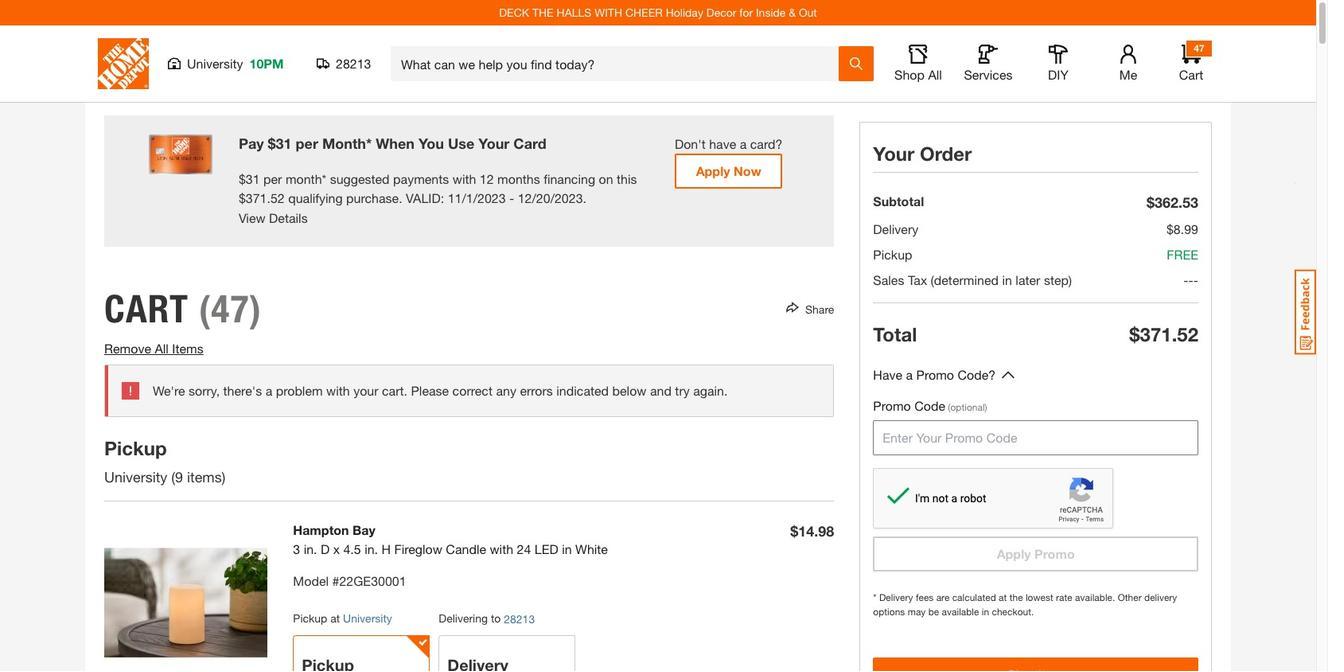 Task type: describe. For each thing, give the bounding box(es) containing it.
month*
[[322, 135, 372, 152]]

all for remove
[[155, 341, 169, 356]]

code
[[915, 398, 946, 413]]

all for shop
[[929, 67, 943, 82]]

apply now
[[696, 163, 762, 178]]

cheer
[[626, 6, 663, 19]]

fees
[[916, 592, 934, 604]]

tax
[[908, 272, 928, 287]]

delivering to 28213
[[439, 612, 535, 626]]

purchase.
[[346, 190, 403, 205]]

12
[[480, 171, 494, 186]]

model # 22ge30001
[[293, 574, 407, 589]]

cart.
[[382, 383, 408, 398]]

d
[[321, 542, 330, 557]]

rate
[[1057, 592, 1073, 604]]

when
[[376, 135, 415, 152]]

sales
[[874, 272, 905, 287]]

total
[[874, 323, 918, 346]]

hampton
[[293, 523, 349, 538]]

your order
[[874, 143, 972, 165]]

apply for apply now
[[696, 163, 731, 178]]

2 vertical spatial university
[[343, 612, 392, 625]]

view
[[239, 210, 266, 226]]

remove all items link
[[104, 341, 204, 356]]

28213 button
[[317, 56, 372, 72]]

Enter Your Promo Code text field
[[874, 420, 1199, 455]]

financing
[[544, 171, 596, 186]]

0 horizontal spatial pickup
[[104, 437, 167, 460]]

item
[[187, 468, 215, 486]]

delivery inside * delivery fees are calculated at the lowest rate available. other delivery options may be available in checkout.
[[880, 592, 914, 604]]

months
[[498, 171, 540, 186]]

we're sorry, there's a problem with your cart. please correct any errors indicated below and try again. alert
[[104, 365, 835, 417]]

share link
[[799, 302, 835, 316]]

free
[[1167, 247, 1199, 262]]

decor
[[707, 6, 737, 19]]

9
[[175, 468, 183, 486]]

any
[[496, 383, 517, 398]]

you
[[419, 135, 444, 152]]

deck
[[499, 6, 530, 19]]

the home depot logo image
[[98, 38, 149, 89]]

#
[[332, 574, 340, 589]]

qualifying
[[288, 190, 343, 205]]

below
[[613, 383, 647, 398]]

1 horizontal spatial your
[[874, 143, 915, 165]]

shop all button
[[893, 45, 944, 83]]

items
[[172, 341, 204, 356]]

university for university ( 9 item s )
[[104, 468, 167, 486]]

on
[[599, 171, 614, 186]]

card
[[514, 135, 547, 152]]

view details button
[[239, 209, 308, 228]]

1 horizontal spatial with
[[453, 171, 476, 186]]

don't have a card?
[[675, 136, 783, 151]]

remove all items
[[104, 341, 204, 356]]

promo code (optional)
[[874, 398, 988, 413]]

be
[[929, 606, 940, 618]]

apply promo button
[[874, 537, 1199, 572]]

delivery
[[1145, 592, 1178, 604]]

22ge30001
[[340, 574, 407, 589]]

47
[[1195, 42, 1205, 54]]

holiday
[[666, 6, 704, 19]]

apply promo
[[997, 546, 1075, 561]]

remove
[[104, 341, 151, 356]]

for
[[740, 6, 753, 19]]

sorry,
[[189, 383, 220, 398]]

0 vertical spatial promo
[[917, 367, 955, 382]]

this
[[617, 171, 637, 186]]

valid:
[[406, 190, 444, 205]]

with
[[595, 6, 623, 19]]

4.5
[[344, 542, 361, 557]]

371.52 qualifying purchase. valid: 11/1/2023 - 12/20/2023. view details
[[239, 190, 587, 226]]

0 horizontal spatial at
[[331, 612, 340, 625]]

correct
[[453, 383, 493, 398]]

model
[[293, 574, 329, 589]]

try
[[675, 383, 690, 398]]

have
[[710, 136, 737, 151]]

presentation image
[[149, 135, 213, 175]]

have a promo code?
[[874, 367, 996, 382]]

promo inside button
[[1035, 546, 1075, 561]]

10pm
[[250, 56, 284, 71]]

0 vertical spatial pickup
[[874, 247, 913, 262]]

fireglow
[[394, 542, 443, 557]]

3
[[293, 542, 300, 557]]

feedback link image
[[1295, 269, 1317, 355]]

What can we help you find today? search field
[[401, 47, 838, 80]]

have a promo code? link
[[874, 365, 996, 385]]

0 horizontal spatial your
[[479, 135, 510, 152]]

payments
[[393, 171, 449, 186]]

h
[[382, 542, 391, 557]]

delivering
[[439, 612, 488, 625]]

diy button
[[1033, 45, 1084, 83]]

2 in. from the left
[[365, 542, 378, 557]]

please
[[411, 383, 449, 398]]

*
[[874, 592, 877, 604]]

me
[[1120, 67, 1138, 82]]

options
[[874, 606, 906, 618]]

later
[[1016, 272, 1041, 287]]

1 vertical spatial $
[[239, 171, 246, 186]]

$8.99
[[1167, 221, 1199, 236]]

university for university 10pm
[[187, 56, 243, 71]]

checkout.
[[992, 606, 1035, 618]]

1 in. from the left
[[304, 542, 317, 557]]

are
[[937, 592, 950, 604]]

errors
[[520, 383, 553, 398]]

(optional)
[[949, 401, 988, 413]]



Task type: vqa. For each thing, say whether or not it's contained in the screenshot.
Explore
no



Task type: locate. For each thing, give the bounding box(es) containing it.
cart
[[104, 286, 189, 332]]

0 horizontal spatial apply
[[696, 163, 731, 178]]

apply up the
[[997, 546, 1032, 561]]

1 vertical spatial 31
[[246, 171, 260, 186]]

1 horizontal spatial 31
[[276, 135, 292, 152]]

in left "later"
[[1003, 272, 1013, 287]]

out
[[799, 6, 817, 19]]

indicated
[[557, 383, 609, 398]]

0 horizontal spatial in
[[562, 542, 572, 557]]

1 vertical spatial in
[[562, 542, 572, 557]]

order
[[920, 143, 972, 165]]

24
[[517, 542, 531, 557]]

0 vertical spatial $
[[268, 135, 276, 152]]

28213 link
[[504, 611, 535, 628]]

pickup down model at the bottom of the page
[[293, 612, 328, 625]]

at left the
[[999, 592, 1007, 604]]

$14.98
[[791, 523, 835, 540]]

in
[[1003, 272, 1013, 287], [562, 542, 572, 557], [982, 606, 990, 618]]

use
[[448, 135, 475, 152]]

1 horizontal spatial apply
[[997, 546, 1032, 561]]

)
[[222, 468, 226, 486]]

pickup up 'university ( 9 item s )'
[[104, 437, 167, 460]]

0 vertical spatial a
[[740, 136, 747, 151]]

the
[[533, 6, 554, 19]]

all inside button
[[929, 67, 943, 82]]

halls
[[557, 6, 592, 19]]

services button
[[963, 45, 1014, 83]]

0 horizontal spatial 31
[[246, 171, 260, 186]]

2 vertical spatial pickup
[[293, 612, 328, 625]]

per
[[296, 135, 318, 152], [264, 171, 282, 186]]

2 horizontal spatial university
[[343, 612, 392, 625]]

0 vertical spatial per
[[296, 135, 318, 152]]

share
[[806, 302, 835, 316]]

0 horizontal spatial all
[[155, 341, 169, 356]]

diy
[[1049, 67, 1069, 82]]

$ right pay
[[268, 135, 276, 152]]

1 vertical spatial promo
[[874, 398, 911, 413]]

2 vertical spatial a
[[266, 383, 272, 398]]

0 horizontal spatial with
[[327, 383, 350, 398]]

0 horizontal spatial university
[[104, 468, 167, 486]]

pay
[[239, 135, 264, 152]]

2 vertical spatial $
[[239, 190, 246, 205]]

in right led
[[562, 542, 572, 557]]

with inside alert
[[327, 383, 350, 398]]

university down "22ge30001"
[[343, 612, 392, 625]]

delivery up options
[[880, 592, 914, 604]]

371.52
[[246, 190, 285, 205]]

promo down have
[[874, 398, 911, 413]]

1 horizontal spatial in
[[982, 606, 990, 618]]

pickup at university
[[293, 612, 392, 625]]

apply down have
[[696, 163, 731, 178]]

led
[[535, 542, 559, 557]]

0 vertical spatial 28213
[[336, 56, 371, 71]]

your right use
[[479, 135, 510, 152]]

at left university button
[[331, 612, 340, 625]]

28213 inside delivering to 28213
[[504, 612, 535, 626]]

delivery
[[874, 221, 919, 236], [880, 592, 914, 604]]

$362.53
[[1147, 193, 1199, 211]]

28213 inside "button"
[[336, 56, 371, 71]]

with inside hampton bay 3 in. d x 4.5 in. h fireglow candle with 24 led in white
[[490, 542, 514, 557]]

all
[[929, 67, 943, 82], [155, 341, 169, 356]]

your up subtotal
[[874, 143, 915, 165]]

details
[[269, 210, 308, 226]]

now
[[734, 163, 762, 178]]

we're
[[153, 383, 185, 398]]

services
[[965, 67, 1013, 82]]

$ 31 per month* suggested payments with 12
[[239, 171, 494, 186]]

0 vertical spatial in
[[1003, 272, 1013, 287]]

hampton bay 3 in. d x 4.5 in. h fireglow candle with 24 led in white
[[293, 523, 608, 557]]

0 horizontal spatial per
[[264, 171, 282, 186]]

deck the halls with cheer holiday decor for inside & out
[[499, 6, 817, 19]]

1 horizontal spatial university
[[187, 56, 243, 71]]

months financing on this $
[[239, 171, 637, 205]]

with left 24 at the bottom of the page
[[490, 542, 514, 557]]

1 horizontal spatial a
[[740, 136, 747, 151]]

0 horizontal spatial 28213
[[336, 56, 371, 71]]

1 vertical spatial a
[[906, 367, 913, 382]]

2 horizontal spatial a
[[906, 367, 913, 382]]

pickup
[[874, 247, 913, 262], [104, 437, 167, 460], [293, 612, 328, 625]]

university ( 9 item s )
[[104, 468, 230, 486]]

per up 371.52
[[264, 171, 282, 186]]

a inside the we're sorry, there's a problem with your cart. please correct any errors indicated below and try again. alert
[[266, 383, 272, 398]]

promo up promo code (optional)
[[917, 367, 955, 382]]

code?
[[958, 367, 996, 382]]

(determined
[[931, 272, 999, 287]]

in inside * delivery fees are calculated at the lowest rate available. other delivery options may be available in checkout.
[[982, 606, 990, 618]]

2 horizontal spatial promo
[[1035, 546, 1075, 561]]

cart
[[1180, 67, 1204, 82]]

0 vertical spatial delivery
[[874, 221, 919, 236]]

31 up 371.52
[[246, 171, 260, 186]]

apply now button
[[675, 154, 783, 189]]

university button
[[343, 612, 392, 625]]

per up month*
[[296, 135, 318, 152]]

university left (
[[104, 468, 167, 486]]

in down calculated
[[982, 606, 990, 618]]

card?
[[751, 136, 783, 151]]

product image
[[104, 521, 268, 671]]

in. left the h
[[365, 542, 378, 557]]

calculated
[[953, 592, 997, 604]]

11/1/2023
[[448, 190, 506, 205]]

$ up 371.52
[[239, 171, 246, 186]]

$ inside "months financing on this $"
[[239, 190, 246, 205]]

1 horizontal spatial pickup
[[293, 612, 328, 625]]

2 vertical spatial in
[[982, 606, 990, 618]]

available.
[[1076, 592, 1116, 604]]

0 horizontal spatial a
[[266, 383, 272, 398]]

have
[[874, 367, 903, 382]]

0 horizontal spatial promo
[[874, 398, 911, 413]]

in. right 3
[[304, 542, 317, 557]]

1 horizontal spatial promo
[[917, 367, 955, 382]]

university
[[187, 56, 243, 71], [104, 468, 167, 486], [343, 612, 392, 625]]

1 vertical spatial at
[[331, 612, 340, 625]]

1 vertical spatial pickup
[[104, 437, 167, 460]]

0 vertical spatial at
[[999, 592, 1007, 604]]

1 vertical spatial delivery
[[880, 592, 914, 604]]

in inside hampton bay 3 in. d x 4.5 in. h fireglow candle with 24 led in white
[[562, 542, 572, 557]]

problem
[[276, 383, 323, 398]]

2 horizontal spatial in
[[1003, 272, 1013, 287]]

with left 12
[[453, 171, 476, 186]]

0 vertical spatial with
[[453, 171, 476, 186]]

0 vertical spatial apply
[[696, 163, 731, 178]]

lowest
[[1026, 592, 1054, 604]]

(
[[171, 468, 175, 486]]

apply for apply promo
[[997, 546, 1032, 561]]

1 horizontal spatial 28213
[[504, 612, 535, 626]]

1 vertical spatial apply
[[997, 546, 1032, 561]]

1 vertical spatial university
[[104, 468, 167, 486]]

1 horizontal spatial in.
[[365, 542, 378, 557]]

-
[[510, 190, 515, 205], [1184, 272, 1189, 287], [1189, 272, 1194, 287], [1194, 272, 1199, 287]]

me button
[[1104, 45, 1154, 83]]

31 right pay
[[276, 135, 292, 152]]

* delivery fees are calculated at the lowest rate available. other delivery options may be available in checkout.
[[874, 592, 1178, 618]]

deck the halls with cheer holiday decor for inside & out link
[[499, 6, 817, 19]]

all right shop
[[929, 67, 943, 82]]

0 vertical spatial university
[[187, 56, 243, 71]]

1 horizontal spatial per
[[296, 135, 318, 152]]

0 vertical spatial 31
[[276, 135, 292, 152]]

1 horizontal spatial all
[[929, 67, 943, 82]]

x
[[333, 542, 340, 557]]

bay
[[353, 523, 376, 538]]

0 vertical spatial all
[[929, 67, 943, 82]]

university left '10pm' at the top left of the page
[[187, 56, 243, 71]]

- inside 371.52 qualifying purchase. valid: 11/1/2023 - 12/20/2023. view details
[[510, 190, 515, 205]]

2 horizontal spatial with
[[490, 542, 514, 557]]

1 vertical spatial per
[[264, 171, 282, 186]]

a inside the have a promo code? link
[[906, 367, 913, 382]]

delivery down subtotal
[[874, 221, 919, 236]]

to
[[491, 612, 501, 625]]

promo up rate
[[1035, 546, 1075, 561]]

month*
[[286, 171, 327, 186]]

&
[[789, 6, 796, 19]]

2 vertical spatial with
[[490, 542, 514, 557]]

1 horizontal spatial at
[[999, 592, 1007, 604]]

1 vertical spatial 28213
[[504, 612, 535, 626]]

1 vertical spatial with
[[327, 383, 350, 398]]

2 vertical spatial promo
[[1035, 546, 1075, 561]]

all left items at bottom left
[[155, 341, 169, 356]]

$371.52
[[1130, 323, 1199, 346]]

2 horizontal spatial pickup
[[874, 247, 913, 262]]

pickup up sales
[[874, 247, 913, 262]]

at inside * delivery fees are calculated at the lowest rate available. other delivery options may be available in checkout.
[[999, 592, 1007, 604]]

your
[[354, 383, 379, 398]]

0 horizontal spatial in.
[[304, 542, 317, 557]]

suggested
[[330, 171, 390, 186]]

we're sorry, there's a problem with your cart. please correct any errors indicated below and try again.
[[153, 383, 728, 398]]

inside
[[756, 6, 786, 19]]

promo
[[917, 367, 955, 382], [874, 398, 911, 413], [1035, 546, 1075, 561]]

with left the your
[[327, 383, 350, 398]]

1 vertical spatial all
[[155, 341, 169, 356]]

subtotal
[[874, 193, 925, 209]]

$ up view
[[239, 190, 246, 205]]

a
[[740, 136, 747, 151], [906, 367, 913, 382], [266, 383, 272, 398]]



